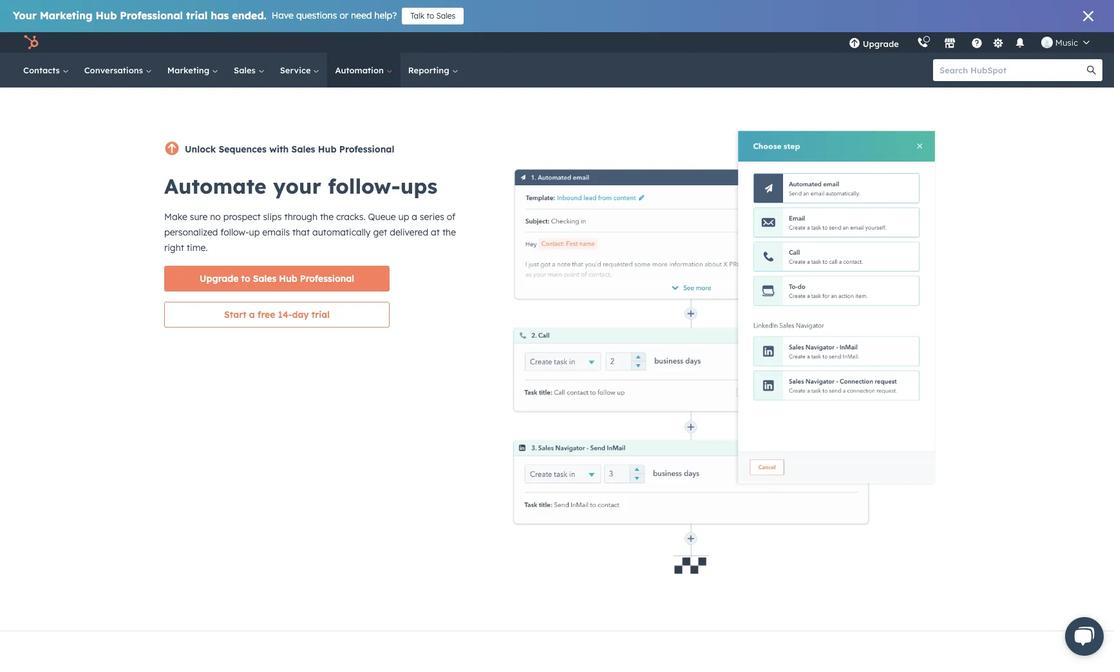 Task type: locate. For each thing, give the bounding box(es) containing it.
day
[[292, 309, 309, 321]]

1 vertical spatial trial
[[312, 309, 330, 321]]

trial inside button
[[312, 309, 330, 321]]

to for upgrade
[[241, 273, 250, 285]]

hub up automate your follow-ups
[[318, 144, 337, 155]]

sales
[[436, 11, 456, 21], [234, 65, 258, 75], [292, 144, 315, 155], [253, 273, 276, 285]]

0 vertical spatial the
[[320, 211, 334, 223]]

menu item
[[908, 32, 911, 53]]

delivered
[[390, 227, 429, 238]]

follow- up cracks.
[[328, 173, 401, 199]]

upgrade down time.
[[200, 273, 239, 285]]

1 horizontal spatial a
[[412, 211, 417, 223]]

1 horizontal spatial to
[[427, 11, 434, 21]]

reporting link
[[401, 53, 466, 88]]

to right 'talk'
[[427, 11, 434, 21]]

prospect
[[223, 211, 261, 223]]

1 vertical spatial up
[[249, 227, 260, 238]]

marketing right your at the left
[[40, 9, 93, 22]]

menu
[[840, 32, 1099, 53]]

0 vertical spatial professional
[[120, 9, 183, 22]]

1 vertical spatial follow-
[[221, 227, 249, 238]]

1 horizontal spatial follow-
[[328, 173, 401, 199]]

the up automatically
[[320, 211, 334, 223]]

to
[[427, 11, 434, 21], [241, 273, 250, 285]]

0 horizontal spatial trial
[[186, 9, 208, 22]]

1 vertical spatial marketing
[[167, 65, 212, 75]]

0 vertical spatial a
[[412, 211, 417, 223]]

need
[[351, 10, 372, 21]]

with
[[269, 144, 289, 155]]

hub
[[96, 9, 117, 22], [318, 144, 337, 155], [279, 273, 297, 285]]

ended.
[[232, 9, 267, 22]]

0 horizontal spatial marketing
[[40, 9, 93, 22]]

1 horizontal spatial the
[[443, 227, 456, 238]]

start
[[224, 309, 247, 321]]

emails
[[262, 227, 290, 238]]

0 horizontal spatial follow-
[[221, 227, 249, 238]]

unlock
[[185, 144, 216, 155]]

contacts link
[[15, 53, 76, 88]]

1 vertical spatial a
[[249, 309, 255, 321]]

sales inside button
[[436, 11, 456, 21]]

up
[[398, 211, 409, 223], [249, 227, 260, 238]]

calling icon button
[[912, 34, 934, 51]]

automation link
[[328, 53, 401, 88]]

0 horizontal spatial up
[[249, 227, 260, 238]]

0 horizontal spatial the
[[320, 211, 334, 223]]

a left free
[[249, 309, 255, 321]]

upgrade
[[863, 39, 899, 49], [200, 273, 239, 285]]

0 vertical spatial to
[[427, 11, 434, 21]]

service link
[[272, 53, 328, 88]]

0 horizontal spatial upgrade
[[200, 273, 239, 285]]

music button
[[1034, 32, 1098, 53]]

a up "delivered"
[[412, 211, 417, 223]]

make sure no prospect slips through the cracks. queue up a series of personalized follow-up emails that automatically get delivered at the right time.
[[164, 211, 456, 254]]

follow- down the prospect
[[221, 227, 249, 238]]

the
[[320, 211, 334, 223], [443, 227, 456, 238]]

questions
[[296, 10, 337, 21]]

contacts
[[23, 65, 62, 75]]

your
[[13, 9, 37, 22]]

1 horizontal spatial trial
[[312, 309, 330, 321]]

search button
[[1081, 59, 1103, 81]]

0 horizontal spatial a
[[249, 309, 255, 321]]

conversations
[[84, 65, 145, 75]]

follow-
[[328, 173, 401, 199], [221, 227, 249, 238]]

of
[[447, 211, 456, 223]]

1 horizontal spatial upgrade
[[863, 39, 899, 49]]

upgrade to sales hub professional link
[[164, 266, 390, 292]]

0 horizontal spatial to
[[241, 273, 250, 285]]

0 vertical spatial upgrade
[[863, 39, 899, 49]]

up down the prospect
[[249, 227, 260, 238]]

that
[[292, 227, 310, 238]]

automate your follow-ups
[[164, 173, 438, 199]]

to up the 'start'
[[241, 273, 250, 285]]

calling icon image
[[917, 37, 929, 49]]

has
[[211, 9, 229, 22]]

free
[[258, 309, 275, 321]]

marketing
[[40, 9, 93, 22], [167, 65, 212, 75]]

hub up 'conversations'
[[96, 9, 117, 22]]

sales right 'talk'
[[436, 11, 456, 21]]

14-
[[278, 309, 292, 321]]

1 horizontal spatial up
[[398, 211, 409, 223]]

sales left the 'service'
[[234, 65, 258, 75]]

0 horizontal spatial hub
[[96, 9, 117, 22]]

marketing down your marketing hub professional trial has ended. have questions or need help?
[[167, 65, 212, 75]]

trial right day at the left of the page
[[312, 309, 330, 321]]

greg robinson image
[[1042, 37, 1053, 48]]

upgrade image
[[849, 38, 861, 50]]

a inside "make sure no prospect slips through the cracks. queue up a series of personalized follow-up emails that automatically get delivered at the right time."
[[412, 211, 417, 223]]

up up "delivered"
[[398, 211, 409, 223]]

to inside button
[[427, 11, 434, 21]]

1 vertical spatial upgrade
[[200, 273, 239, 285]]

the right at
[[443, 227, 456, 238]]

0 vertical spatial trial
[[186, 9, 208, 22]]

professional
[[120, 9, 183, 22], [339, 144, 395, 155], [300, 273, 354, 285]]

0 vertical spatial marketing
[[40, 9, 93, 22]]

1 vertical spatial hub
[[318, 144, 337, 155]]

upgrade right upgrade icon
[[863, 39, 899, 49]]

help button
[[966, 32, 988, 53]]

personalized
[[164, 227, 218, 238]]

1 horizontal spatial hub
[[279, 273, 297, 285]]

chat widget region
[[1045, 605, 1114, 667]]

trial
[[186, 9, 208, 22], [312, 309, 330, 321]]

1 horizontal spatial marketing
[[167, 65, 212, 75]]

trial left has
[[186, 9, 208, 22]]

a
[[412, 211, 417, 223], [249, 309, 255, 321]]

hub up 14-
[[279, 273, 297, 285]]

1 vertical spatial to
[[241, 273, 250, 285]]

upgrade for upgrade
[[863, 39, 899, 49]]

settings link
[[991, 36, 1007, 49]]



Task type: describe. For each thing, give the bounding box(es) containing it.
talk to sales
[[411, 11, 456, 21]]

through
[[284, 211, 318, 223]]

ups
[[401, 173, 438, 199]]

automation
[[335, 65, 386, 75]]

a inside button
[[249, 309, 255, 321]]

upgrade to sales hub professional
[[200, 273, 354, 285]]

slips
[[263, 211, 282, 223]]

notifications button
[[1009, 32, 1031, 53]]

start a free 14-day trial button
[[164, 302, 390, 328]]

1 vertical spatial the
[[443, 227, 456, 238]]

2 vertical spatial professional
[[300, 273, 354, 285]]

automate
[[164, 173, 267, 199]]

notifications image
[[1015, 38, 1026, 50]]

0 vertical spatial hub
[[96, 9, 117, 22]]

talk
[[411, 11, 425, 21]]

no
[[210, 211, 221, 223]]

2 horizontal spatial hub
[[318, 144, 337, 155]]

marketplaces button
[[937, 32, 964, 53]]

reporting
[[408, 65, 452, 75]]

Search HubSpot search field
[[933, 59, 1091, 81]]

sales link
[[226, 53, 272, 88]]

settings image
[[993, 38, 1005, 49]]

sure
[[190, 211, 208, 223]]

start a free 14-day trial
[[224, 309, 330, 321]]

menu containing music
[[840, 32, 1099, 53]]

conversations link
[[76, 53, 160, 88]]

time.
[[187, 242, 208, 254]]

0 vertical spatial up
[[398, 211, 409, 223]]

unlock sequences with sales hub professional
[[185, 144, 395, 155]]

search image
[[1087, 66, 1096, 75]]

talk to sales button
[[402, 8, 464, 24]]

marketing inside the marketing link
[[167, 65, 212, 75]]

have
[[272, 10, 294, 21]]

marketplaces image
[[944, 38, 956, 50]]

your
[[273, 173, 322, 199]]

2 vertical spatial hub
[[279, 273, 297, 285]]

close image
[[1084, 11, 1094, 21]]

help?
[[375, 10, 397, 21]]

automatically
[[312, 227, 371, 238]]

make
[[164, 211, 187, 223]]

sequences
[[219, 144, 267, 155]]

at
[[431, 227, 440, 238]]

series
[[420, 211, 444, 223]]

your marketing hub professional trial has ended. have questions or need help?
[[13, 9, 397, 22]]

1 vertical spatial professional
[[339, 144, 395, 155]]

right
[[164, 242, 184, 254]]

help image
[[971, 38, 983, 50]]

to for talk
[[427, 11, 434, 21]]

cracks.
[[336, 211, 366, 223]]

0 vertical spatial follow-
[[328, 173, 401, 199]]

service
[[280, 65, 313, 75]]

follow- inside "make sure no prospect slips through the cracks. queue up a series of personalized follow-up emails that automatically get delivered at the right time."
[[221, 227, 249, 238]]

get
[[373, 227, 387, 238]]

or
[[340, 10, 349, 21]]

upgrade for upgrade to sales hub professional
[[200, 273, 239, 285]]

music
[[1056, 37, 1078, 48]]

sales right with
[[292, 144, 315, 155]]

marketing link
[[160, 53, 226, 88]]

hubspot image
[[23, 35, 39, 50]]

sales up free
[[253, 273, 276, 285]]

queue
[[368, 211, 396, 223]]

hubspot link
[[15, 35, 48, 50]]



Task type: vqa. For each thing, say whether or not it's contained in the screenshot.
Bookmarks Primary Navigation Item icon
no



